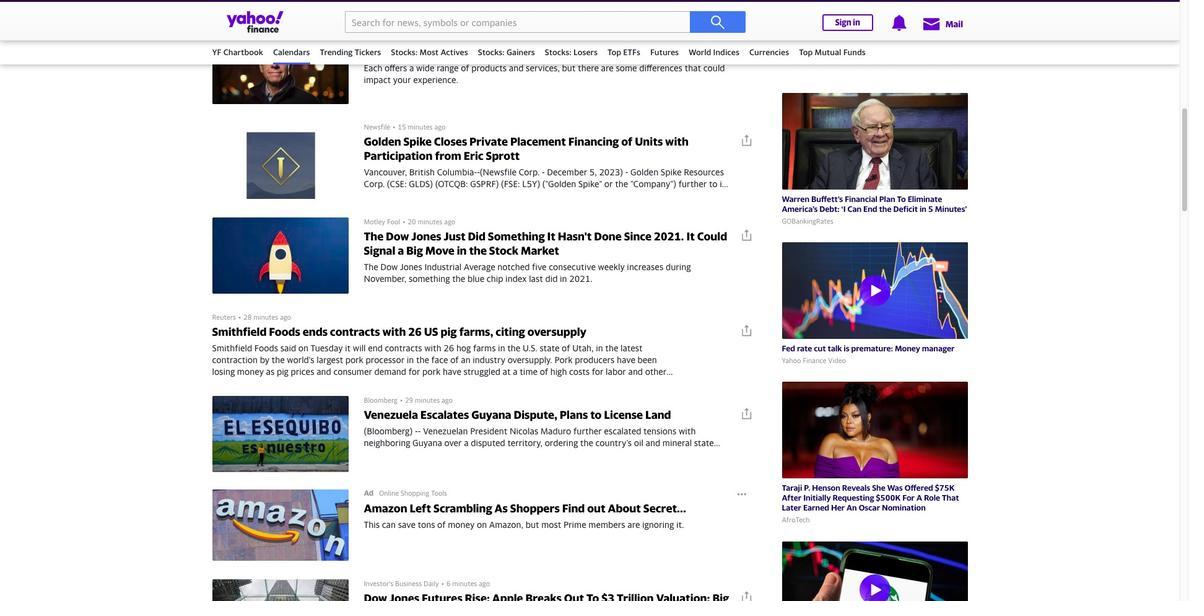 Task type: vqa. For each thing, say whether or not it's contained in the screenshot.
Smithfield
yes



Task type: describe. For each thing, give the bounding box(es) containing it.
amazon,
[[489, 519, 524, 530]]

open ad feedback image for amazon left scrambling as shoppers find out about secret...
[[733, 493, 746, 506]]

us
[[424, 325, 439, 338]]

premature:
[[852, 343, 894, 353]]

warren
[[782, 194, 810, 204]]

0 vertical spatial will
[[353, 342, 366, 353]]

funds
[[844, 47, 866, 57]]

minutes right 20
[[418, 218, 443, 226]]

out
[[588, 502, 606, 515]]

premium yahoo finance logo image
[[618, 22, 628, 32]]

investor's
[[364, 579, 394, 587]]

social media share article menu image for golden spike closes private placement financing of units with participation from eric sprott
[[740, 134, 753, 146]]

ago for golden spike closes private placement financing of units with participation from eric sprott
[[435, 123, 446, 131]]

advertisement region
[[782, 0, 968, 84]]

its
[[612, 378, 622, 388]]

mail link
[[923, 12, 964, 35]]

private
[[470, 135, 508, 148]]

each
[[364, 63, 383, 73]]

p.
[[805, 483, 811, 493]]

0 horizontal spatial contracts
[[330, 325, 380, 338]]

utah,
[[573, 342, 594, 353]]

to
[[591, 408, 602, 421]]

in inside 'warren buffett's financial plan to eliminate america's debt: 'i can end the deficit in 5 minutes''
[[920, 204, 927, 214]]

$75k
[[936, 483, 955, 493]]

futures link
[[651, 42, 679, 63]]

portfolio
[[356, 22, 391, 32]]

shoppers
[[511, 502, 560, 515]]

1 social media share article menu image from the top
[[740, 324, 753, 336]]

social media share article menu image for the dow jones just did something it hasn't done since 2021. it could signal a big move in the stock market
[[740, 229, 753, 241]]

5
[[929, 204, 934, 214]]

ad online shopping tools
[[364, 488, 447, 497]]

try the new yahoo finance image
[[823, 17, 963, 34]]

been
[[638, 354, 657, 365]]

find
[[562, 502, 585, 515]]

yahoo for yahoo finance plus
[[543, 22, 567, 32]]

venezuela escalates guyana dispute, plans to license land link
[[212, 386, 758, 481]]

stocks: losers link
[[545, 42, 598, 63]]

• left 6
[[442, 579, 444, 587]]

increases
[[627, 262, 664, 272]]

spike
[[404, 135, 432, 148]]

to
[[898, 194, 907, 204]]

buffett's
[[812, 194, 844, 204]]

demand
[[375, 366, 407, 377]]

dow for the dow jones just did something it hasn't done since 2021. it could signal a big move in the stock market
[[386, 230, 409, 243]]

mutual
[[815, 47, 842, 57]]

after
[[782, 493, 802, 503]]

bloomberg
[[364, 396, 398, 404]]

smartasset link
[[379, 32, 415, 40]]

placement
[[511, 135, 566, 148]]

ad link for amazon left scrambling as shoppers find out about secret...
[[364, 488, 374, 497]]

end
[[864, 204, 878, 214]]

venezuela
[[364, 408, 418, 421]]

financing
[[569, 135, 619, 148]]

smithfield for smithfield foods ends contracts with 26 us pig farms, citing oversupply
[[212, 325, 267, 338]]

• for golden
[[393, 123, 396, 131]]

Search for news, symbols or companies text field
[[345, 11, 690, 33]]

in inside the dow jones just did something it hasn't done since 2021. it could signal a big move in the stock market
[[457, 244, 467, 257]]

largest
[[317, 354, 343, 365]]

1 vertical spatial have
[[443, 366, 462, 377]]

0 vertical spatial said
[[281, 342, 296, 353]]

smithfield foods ends contracts with 26 us pig farms, citing oversupply
[[212, 325, 587, 338]]

smithfield for smithfield foods said on tuesday it will end contracts with 26 hog farms in the u.s. state of utah, in the latest contraction by the world's largest pork processor in the face of an industry oversupply.  pork producers have been losing money as pig prices and consumer demand for pork have struggled at a time of high costs for labor and other expenses.  smithfield, owned by hong kong's wh group, said it will terminate employees who support its dealings with farms that raise hogs under production contracts.
[[212, 342, 252, 353]]

with down other
[[659, 378, 676, 388]]

reveals
[[843, 483, 871, 493]]

of inside golden spike closes private placement financing of units with participation from eric sprott
[[622, 135, 633, 148]]

stocks: gainers
[[478, 47, 535, 57]]

foods for said
[[255, 342, 278, 353]]

screeners link
[[646, 14, 684, 37]]

in up "group," on the left of page
[[407, 354, 414, 365]]

yf chartbook
[[212, 47, 263, 57]]

top etfs
[[608, 47, 641, 57]]

stocks: for stocks: gainers
[[478, 47, 505, 57]]

industrial
[[425, 262, 462, 272]]

search image
[[711, 15, 726, 29]]

1 it from the left
[[548, 230, 556, 243]]

and down largest
[[317, 366, 331, 377]]

1 vertical spatial farms
[[212, 390, 235, 400]]

that inside smithfield foods said on tuesday it will end contracts with 26 hog farms in the u.s. state of utah, in the latest contraction by the world's largest pork processor in the face of an industry oversupply.  pork producers have been losing money as pig prices and consumer demand for pork have struggled at a time of high costs for labor and other expenses.  smithfield, owned by hong kong's wh group, said it will terminate employees who support its dealings with farms that raise hogs under production contracts.
[[237, 390, 254, 400]]

mail
[[946, 19, 964, 29]]

employees
[[516, 378, 558, 388]]

trending
[[320, 47, 353, 57]]

owned
[[297, 378, 324, 388]]

1 horizontal spatial by
[[326, 378, 335, 388]]

yahoo finance plus link
[[543, 14, 628, 40]]

yahoo for yahoo finance video
[[782, 356, 802, 365]]

fed
[[782, 343, 796, 353]]

secret...
[[644, 502, 687, 515]]

trending tickers
[[320, 47, 381, 57]]

the left the latest
[[606, 342, 619, 353]]

face
[[432, 354, 448, 365]]

ends
[[303, 325, 328, 338]]

stocks: most actives link
[[391, 42, 468, 63]]

on inside smithfield foods said on tuesday it will end contracts with 26 hog farms in the u.s. state of utah, in the latest contraction by the world's largest pork processor in the face of an industry oversupply.  pork producers have been losing money as pig prices and consumer demand for pork have struggled at a time of high costs for labor and other expenses.  smithfield, owned by hong kong's wh group, said it will terminate employees who support its dealings with farms that raise hogs under production contracts.
[[299, 342, 309, 353]]

daily
[[424, 579, 439, 587]]

of left an
[[451, 354, 459, 365]]

money
[[895, 343, 921, 353]]

trending tickers link
[[320, 42, 381, 63]]

currencies link
[[750, 42, 790, 63]]

can
[[382, 519, 396, 530]]

2 it from the left
[[687, 230, 695, 243]]

an
[[847, 503, 858, 513]]

ago for venezuela escalates guyana dispute, plans to license land
[[442, 396, 453, 404]]

taraji
[[782, 483, 803, 493]]

in inside the dow jones industrial average notched five consecutive weekly increases during november, something the blue chip index last did in 2021.
[[560, 274, 567, 284]]

talk
[[828, 343, 842, 353]]

cut
[[814, 343, 826, 353]]

2 for from the left
[[592, 366, 604, 377]]

• left 20
[[403, 218, 405, 226]]

1 vertical spatial said
[[434, 378, 450, 388]]

stocks: for stocks: most actives
[[391, 47, 418, 57]]

fed rate cut talk is premature: money manager
[[782, 343, 955, 353]]

world
[[689, 47, 712, 57]]

the up as
[[272, 354, 285, 365]]

and inside the each offers a wide range of products and services, but there are some differences that could impact your experience.
[[509, 63, 524, 73]]

state
[[540, 342, 560, 353]]

a inside smithfield foods said on tuesday it will end contracts with 26 hog farms in the u.s. state of utah, in the latest contraction by the world's largest pork processor in the face of an industry oversupply.  pork producers have been losing money as pig prices and consumer demand for pork have struggled at a time of high costs for labor and other expenses.  smithfield, owned by hong kong's wh group, said it will terminate employees who support its dealings with farms that raise hogs under production contracts.
[[513, 366, 518, 377]]

schwab?
[[572, 45, 617, 58]]

losing
[[212, 366, 235, 377]]

0 vertical spatial 26
[[408, 325, 422, 338]]

pork
[[555, 354, 573, 365]]

it.
[[677, 519, 685, 530]]

producers
[[575, 354, 615, 365]]

most
[[420, 47, 439, 57]]

finance for yahoo finance plus
[[568, 22, 598, 32]]

3 social media share article menu image from the top
[[740, 590, 753, 601]]

world's
[[287, 354, 315, 365]]

world indices
[[689, 47, 740, 57]]

dow for the dow jones industrial average notched five consecutive weekly increases during november, something the blue chip index last did in 2021.
[[381, 262, 398, 272]]

1 vertical spatial on
[[477, 519, 487, 530]]

labor
[[606, 366, 626, 377]]

but inside the each offers a wide range of products and services, but there are some differences that could impact your experience.
[[562, 63, 576, 73]]

finance up yf
[[212, 22, 242, 32]]

done
[[595, 230, 622, 243]]

bloomberg • 29 minutes ago
[[364, 396, 453, 404]]

0 vertical spatial farms
[[473, 342, 496, 353]]

jones for just
[[412, 230, 442, 243]]

chartbook
[[224, 47, 263, 57]]

0 vertical spatial pork
[[346, 354, 364, 365]]

2021. inside the dow jones industrial average notched five consecutive weekly increases during november, something the blue chip index last did in 2021.
[[570, 274, 593, 284]]



Task type: locate. For each thing, give the bounding box(es) containing it.
watchlists
[[285, 22, 324, 32]]

• left 28
[[239, 313, 241, 321]]

• left 29
[[400, 396, 403, 404]]

1 vertical spatial contracts
[[385, 342, 422, 353]]

in down just
[[457, 244, 467, 257]]

1 horizontal spatial that
[[685, 63, 702, 73]]

reuters • 28 minutes ago
[[212, 313, 291, 321]]

finance
[[212, 22, 242, 32], [568, 22, 598, 32], [737, 22, 767, 32], [803, 356, 827, 365]]

navigation
[[0, 11, 1181, 64]]

social media share article menu image
[[740, 324, 753, 336], [740, 407, 753, 419]]

0 vertical spatial open ad feedback image
[[733, 37, 746, 50]]

of up the pork at bottom left
[[562, 342, 570, 353]]

will down struggled in the bottom left of the page
[[460, 378, 473, 388]]

for
[[903, 493, 915, 503]]

top for top mutual funds
[[800, 47, 813, 57]]

foods up as
[[255, 342, 278, 353]]

are down about
[[628, 519, 640, 530]]

oversupply.
[[508, 354, 553, 365]]

1 vertical spatial jones
[[400, 262, 423, 272]]

dow up november, at the left of page
[[381, 262, 398, 272]]

the dow jones just did something it hasn't done since 2021. it could signal a big move in the stock market link
[[212, 208, 758, 303]]

1 open ad feedback image from the top
[[733, 37, 746, 50]]

1 horizontal spatial yahoo
[[782, 356, 802, 365]]

the down 'motley'
[[364, 230, 384, 243]]

stocks: up services,
[[545, 47, 572, 57]]

of right range
[[461, 63, 470, 73]]

ago right 28
[[280, 313, 291, 321]]

1 vertical spatial 26
[[444, 342, 454, 353]]

1 vertical spatial money
[[448, 519, 475, 530]]

scrambling
[[434, 502, 493, 515]]

top
[[608, 47, 622, 57], [800, 47, 813, 57]]

plans
[[560, 408, 588, 421]]

the inside the dow jones just did something it hasn't done since 2021. it could signal a big move in the stock market
[[469, 244, 487, 257]]

jones
[[412, 230, 442, 243], [400, 262, 423, 272]]

in right sign
[[854, 17, 861, 27]]

0 horizontal spatial pork
[[346, 354, 364, 365]]

1 vertical spatial yahoo
[[782, 356, 802, 365]]

stocks:
[[391, 47, 418, 57], [478, 47, 505, 57], [545, 47, 572, 57]]

the left u.s.
[[508, 342, 521, 353]]

social media share article menu image
[[740, 134, 753, 146], [740, 229, 753, 241], [740, 590, 753, 601]]

• left 15
[[393, 123, 396, 131]]

• for smithfield
[[239, 313, 241, 321]]

money inside smithfield foods said on tuesday it will end contracts with 26 hog farms in the u.s. state of utah, in the latest contraction by the world's largest pork processor in the face of an industry oversupply.  pork producers have been losing money as pig prices and consumer demand for pork have struggled at a time of high costs for labor and other expenses.  smithfield, owned by hong kong's wh group, said it will terminate employees who support its dealings with farms that raise hogs under production contracts.
[[237, 366, 264, 377]]

calendars
[[273, 47, 310, 57]]

the dow jones just did something it hasn't done since 2021. it could signal a big move in the stock market
[[364, 230, 728, 257]]

1 ad link from the top
[[364, 32, 374, 41]]

experience.
[[414, 74, 459, 85]]

of up employees
[[540, 366, 549, 377]]

are right there
[[602, 63, 614, 73]]

ago up escalates
[[442, 396, 453, 404]]

ago right 6
[[479, 579, 490, 587]]

that down expenses.
[[237, 390, 254, 400]]

the
[[880, 204, 892, 214], [469, 244, 487, 257], [452, 274, 466, 284], [508, 342, 521, 353], [606, 342, 619, 353], [272, 354, 285, 365], [416, 354, 429, 365]]

debt:
[[820, 204, 840, 214]]

1 horizontal spatial a
[[410, 63, 414, 73]]

0 vertical spatial it
[[345, 342, 351, 353]]

1 horizontal spatial for
[[592, 366, 604, 377]]

jones inside the dow jones just did something it hasn't done since 2021. it could signal a big move in the stock market
[[412, 230, 442, 243]]

but down 'shoppers'
[[526, 519, 540, 530]]

0 horizontal spatial a
[[398, 244, 404, 257]]

pig
[[441, 325, 457, 338], [277, 366, 289, 377]]

1 vertical spatial open ad feedback image
[[733, 493, 746, 506]]

stocks: down smartasset link
[[391, 47, 418, 57]]

amazon left scrambling as shoppers find out about secret...
[[364, 502, 687, 515]]

0 horizontal spatial for
[[409, 366, 420, 377]]

and up dealings
[[629, 366, 643, 377]]

1 horizontal spatial will
[[460, 378, 473, 388]]

rate
[[798, 343, 813, 353]]

by left hong
[[326, 378, 335, 388]]

smithfield
[[212, 325, 267, 338], [212, 342, 252, 353]]

in up industry
[[498, 342, 505, 353]]

0 vertical spatial social media share article menu image
[[740, 134, 753, 146]]

consecutive
[[549, 262, 596, 272]]

smithfield inside smithfield foods said on tuesday it will end contracts with 26 hog farms in the u.s. state of utah, in the latest contraction by the world's largest pork processor in the face of an industry oversupply.  pork producers have been losing money as pig prices and consumer demand for pork have struggled at a time of high costs for labor and other expenses.  smithfield, owned by hong kong's wh group, said it will terminate employees who support its dealings with farms that raise hogs under production contracts.
[[212, 342, 252, 353]]

open ad feedback image for who should use vanguard, fidelity and schwab?
[[733, 37, 746, 50]]

the inside 'warren buffett's financial plan to eliminate america's debt: 'i can end the deficit in 5 minutes''
[[880, 204, 892, 214]]

most
[[542, 519, 562, 530]]

is
[[844, 343, 850, 353]]

26 inside smithfield foods said on tuesday it will end contracts with 26 hog farms in the u.s. state of utah, in the latest contraction by the world's largest pork processor in the face of an industry oversupply.  pork producers have been losing money as pig prices and consumer demand for pork have struggled at a time of high costs for labor and other expenses.  smithfield, owned by hong kong's wh group, said it will terminate employees who support its dealings with farms that raise hogs under production contracts.
[[444, 342, 454, 353]]

0 vertical spatial pig
[[441, 325, 457, 338]]

and up services,
[[550, 45, 570, 58]]

farms down expenses.
[[212, 390, 235, 400]]

0 vertical spatial on
[[299, 342, 309, 353]]

a inside the each offers a wide range of products and services, but there are some differences that could impact your experience.
[[410, 63, 414, 73]]

who
[[560, 378, 577, 388]]

1 horizontal spatial contracts
[[385, 342, 422, 353]]

2 horizontal spatial a
[[513, 366, 518, 377]]

0 vertical spatial have
[[617, 354, 636, 365]]

open ad feedback image left "after"
[[733, 493, 746, 506]]

stocks: up the products
[[478, 47, 505, 57]]

1 vertical spatial it
[[452, 378, 458, 388]]

0 vertical spatial contracts
[[330, 325, 380, 338]]

0 vertical spatial but
[[562, 63, 576, 73]]

2 top from the left
[[800, 47, 813, 57]]

2 the from the top
[[364, 262, 378, 272]]

pig right as
[[277, 366, 289, 377]]

smithfield down 28
[[212, 325, 267, 338]]

0 horizontal spatial that
[[237, 390, 254, 400]]

said right "group," on the left of page
[[434, 378, 450, 388]]

hog
[[457, 342, 471, 353]]

it up market
[[548, 230, 556, 243]]

0 horizontal spatial top
[[608, 47, 622, 57]]

1 vertical spatial a
[[398, 244, 404, 257]]

smithfield,
[[253, 378, 295, 388]]

smithfield up contraction
[[212, 342, 252, 353]]

america's
[[782, 204, 818, 214]]

0 vertical spatial ad
[[364, 32, 374, 41]]

finance left plus
[[568, 22, 598, 32]]

1 horizontal spatial stocks:
[[478, 47, 505, 57]]

fool
[[387, 218, 400, 226]]

6
[[447, 579, 451, 587]]

yahoo
[[543, 22, 567, 32], [782, 356, 802, 365]]

on up 'world's'
[[299, 342, 309, 353]]

26
[[408, 325, 422, 338], [444, 342, 454, 353]]

top for top etfs
[[608, 47, 622, 57]]

will left end at the left
[[353, 342, 366, 353]]

on left amazon,
[[477, 519, 487, 530]]

1 for from the left
[[409, 366, 420, 377]]

in right did
[[560, 274, 567, 284]]

pig right us on the bottom of the page
[[441, 325, 457, 338]]

blue
[[468, 274, 485, 284]]

with inside golden spike closes private placement financing of units with participation from eric sprott
[[666, 135, 689, 148]]

some
[[616, 63, 637, 73]]

0 horizontal spatial but
[[526, 519, 540, 530]]

0 vertical spatial 2021.
[[654, 230, 685, 243]]

sprott
[[486, 149, 520, 162]]

2 social media share article menu image from the top
[[740, 229, 753, 241]]

1 horizontal spatial but
[[562, 63, 576, 73]]

1 horizontal spatial it
[[687, 230, 695, 243]]

2021.
[[654, 230, 685, 243], [570, 274, 593, 284]]

and inside who should use vanguard, fidelity and schwab? link
[[550, 45, 570, 58]]

signal
[[364, 244, 396, 257]]

1 vertical spatial social media share article menu image
[[740, 229, 753, 241]]

3 stocks: from the left
[[545, 47, 572, 57]]

foods inside smithfield foods said on tuesday it will end contracts with 26 hog farms in the u.s. state of utah, in the latest contraction by the world's largest pork processor in the face of an industry oversupply.  pork producers have been losing money as pig prices and consumer demand for pork have struggled at a time of high costs for labor and other expenses.  smithfield, owned by hong kong's wh group, said it will terminate employees who support its dealings with farms that raise hogs under production contracts.
[[255, 342, 278, 353]]

1 vertical spatial ad link
[[364, 488, 374, 497]]

plan
[[880, 194, 896, 204]]

have down face
[[443, 366, 462, 377]]

0 horizontal spatial 26
[[408, 325, 422, 338]]

gainers
[[507, 47, 535, 57]]

1 stocks: from the left
[[391, 47, 418, 57]]

minutes for golden
[[408, 123, 433, 131]]

foods left ends on the bottom left of page
[[269, 325, 300, 338]]

motley
[[364, 218, 386, 226]]

it up escalates
[[452, 378, 458, 388]]

expenses.
[[212, 378, 251, 388]]

minutes for venezuela
[[415, 396, 440, 404]]

0 vertical spatial are
[[602, 63, 614, 73]]

1 horizontal spatial it
[[452, 378, 458, 388]]

the inside the dow jones just did something it hasn't done since 2021. it could signal a big move in the stock market
[[364, 230, 384, 243]]

taraji p. henson reveals she was offered $75k after initially requesting $500k for a role that later earned her an oscar nomination link
[[782, 382, 968, 524]]

minutes up spike
[[408, 123, 433, 131]]

that inside the each offers a wide range of products and services, but there are some differences that could impact your experience.
[[685, 63, 702, 73]]

there
[[578, 63, 599, 73]]

2021. down consecutive
[[570, 274, 593, 284]]

by
[[260, 354, 270, 365], [326, 378, 335, 388]]

2021. inside the dow jones just did something it hasn't done since 2021. it could signal a big move in the stock market
[[654, 230, 685, 243]]

0 vertical spatial that
[[685, 63, 702, 73]]

finance up currencies link
[[737, 22, 767, 32]]

2 ad link from the top
[[364, 488, 374, 497]]

that down world
[[685, 63, 702, 73]]

0 vertical spatial money
[[237, 366, 264, 377]]

minutes right 6
[[453, 579, 477, 587]]

a inside the dow jones just did something it hasn't done since 2021. it could signal a big move in the stock market
[[398, 244, 404, 257]]

ad link left online
[[364, 488, 374, 497]]

fidelity
[[508, 45, 548, 58]]

ad for who
[[364, 32, 374, 41]]

this can save tons of money on amazon, but most prime members are ignoring it.
[[364, 519, 685, 530]]

currencies
[[750, 47, 790, 57]]

support
[[579, 378, 610, 388]]

foods for ends
[[269, 325, 300, 338]]

finance down cut
[[803, 356, 827, 365]]

last
[[529, 274, 543, 284]]

by up as
[[260, 354, 270, 365]]

pork down face
[[423, 366, 441, 377]]

top left etfs
[[608, 47, 622, 57]]

2 vertical spatial social media share article menu image
[[740, 590, 753, 601]]

newsfile • 15 minutes ago
[[364, 123, 446, 131]]

2 smithfield from the top
[[212, 342, 252, 353]]

0 horizontal spatial it
[[548, 230, 556, 243]]

the inside the dow jones industrial average notched five consecutive weekly increases during november, something the blue chip index last did in 2021.
[[452, 274, 466, 284]]

as
[[266, 366, 275, 377]]

0 horizontal spatial stocks:
[[391, 47, 418, 57]]

1 top from the left
[[608, 47, 622, 57]]

29
[[405, 396, 414, 404]]

1 vertical spatial 2021.
[[570, 274, 593, 284]]

0 vertical spatial smithfield
[[212, 325, 267, 338]]

pork up consumer
[[346, 354, 364, 365]]

1 vertical spatial smithfield
[[212, 342, 252, 353]]

the for the dow jones just did something it hasn't done since 2021. it could signal a big move in the stock market
[[364, 230, 384, 243]]

1 vertical spatial the
[[364, 262, 378, 272]]

a right 'at'
[[513, 366, 518, 377]]

minutes right 28
[[254, 313, 278, 321]]

ago up closes
[[435, 123, 446, 131]]

are
[[602, 63, 614, 73], [628, 519, 640, 530]]

1 vertical spatial by
[[326, 378, 335, 388]]

0 vertical spatial foods
[[269, 325, 300, 338]]

in up the producers at the bottom of the page
[[596, 342, 603, 353]]

jones up big
[[412, 230, 442, 243]]

dow inside the dow jones just did something it hasn't done since 2021. it could signal a big move in the stock market
[[386, 230, 409, 243]]

1 horizontal spatial pork
[[423, 366, 441, 377]]

0 horizontal spatial will
[[353, 342, 366, 353]]

contracts up end at the left
[[330, 325, 380, 338]]

0 horizontal spatial pig
[[277, 366, 289, 377]]

minutes for smithfield
[[254, 313, 278, 321]]

with up face
[[425, 342, 442, 353]]

sign in
[[836, 17, 861, 27]]

jones inside the dow jones industrial average notched five consecutive weekly increases during november, something the blue chip index last did in 2021.
[[400, 262, 423, 272]]

finance for yahoo finance video
[[803, 356, 827, 365]]

with right units
[[666, 135, 689, 148]]

videos
[[498, 22, 524, 32]]

production
[[323, 390, 366, 400]]

26 left us on the bottom of the page
[[408, 325, 422, 338]]

have down the latest
[[617, 354, 636, 365]]

ad left online
[[364, 488, 374, 497]]

for up "group," on the left of page
[[409, 366, 420, 377]]

pork
[[346, 354, 364, 365], [423, 366, 441, 377]]

1 vertical spatial ad
[[364, 488, 374, 497]]

yahoo inside navigation
[[543, 22, 567, 32]]

0 horizontal spatial are
[[602, 63, 614, 73]]

my portfolio link
[[343, 14, 391, 40]]

said up 'world's'
[[281, 342, 296, 353]]

1 ad from the top
[[364, 32, 374, 41]]

1 vertical spatial are
[[628, 519, 640, 530]]

2 vertical spatial a
[[513, 366, 518, 377]]

did
[[546, 274, 558, 284]]

open ad feedback image down the personal finance
[[733, 37, 746, 50]]

raise
[[256, 390, 274, 400]]

stocks: inside stocks: gainers link
[[478, 47, 505, 57]]

ago up just
[[445, 218, 456, 226]]

• for venezuela
[[400, 396, 403, 404]]

use
[[430, 45, 449, 58]]

and down gainers
[[509, 63, 524, 73]]

ad for amazon
[[364, 488, 374, 497]]

who should use vanguard, fidelity and schwab? link
[[212, 22, 758, 113]]

tons
[[418, 519, 435, 530]]

money down contraction
[[237, 366, 264, 377]]

1 horizontal spatial 2021.
[[654, 230, 685, 243]]

something
[[488, 230, 545, 243]]

1 vertical spatial will
[[460, 378, 473, 388]]

0 vertical spatial by
[[260, 354, 270, 365]]

minutes
[[408, 123, 433, 131], [418, 218, 443, 226], [254, 313, 278, 321], [415, 396, 440, 404], [453, 579, 477, 587]]

0 horizontal spatial said
[[281, 342, 296, 353]]

oscar
[[859, 503, 881, 513]]

jones for industrial
[[400, 262, 423, 272]]

0 vertical spatial jones
[[412, 230, 442, 243]]

the down signal
[[364, 262, 378, 272]]

losers
[[574, 47, 598, 57]]

2 open ad feedback image from the top
[[733, 493, 746, 506]]

1 smithfield from the top
[[212, 325, 267, 338]]

the right end
[[880, 204, 892, 214]]

0 horizontal spatial on
[[299, 342, 309, 353]]

the for the dow jones industrial average notched five consecutive weekly increases during november, something the blue chip index last did in 2021.
[[364, 262, 378, 272]]

pig inside smithfield foods said on tuesday it will end contracts with 26 hog farms in the u.s. state of utah, in the latest contraction by the world's largest pork processor in the face of an industry oversupply.  pork producers have been losing money as pig prices and consumer demand for pork have struggled at a time of high costs for labor and other expenses.  smithfield, owned by hong kong's wh group, said it will terminate employees who support its dealings with farms that raise hogs under production contracts.
[[277, 366, 289, 377]]

stocks: inside stocks: most actives link
[[391, 47, 418, 57]]

1 vertical spatial but
[[526, 519, 540, 530]]

$500k
[[877, 493, 901, 503]]

was
[[888, 483, 903, 493]]

0 vertical spatial yahoo
[[543, 22, 567, 32]]

ago
[[435, 123, 446, 131], [445, 218, 456, 226], [280, 313, 291, 321], [442, 396, 453, 404], [479, 579, 490, 587]]

golden spike closes private placement financing of units with participation from eric sprott link
[[212, 113, 758, 208]]

tickers
[[355, 47, 381, 57]]

ad link down my portfolio
[[364, 32, 374, 41]]

1 vertical spatial that
[[237, 390, 254, 400]]

but down stocks: losers
[[562, 63, 576, 73]]

finance for personal finance
[[737, 22, 767, 32]]

time
[[520, 366, 538, 377]]

prime
[[564, 519, 587, 530]]

1 social media share article menu image from the top
[[740, 134, 753, 146]]

of left units
[[622, 135, 633, 148]]

notched
[[498, 262, 530, 272]]

ago for smithfield foods ends contracts with 26 us pig farms, citing oversupply
[[280, 313, 291, 321]]

notifications image
[[892, 15, 908, 31]]

1 vertical spatial dow
[[381, 262, 398, 272]]

0 vertical spatial ad link
[[364, 32, 374, 41]]

stocks: for stocks: losers
[[545, 47, 572, 57]]

1 horizontal spatial on
[[477, 519, 487, 530]]

stocks: inside stocks: losers link
[[545, 47, 572, 57]]

average
[[464, 262, 496, 272]]

1 horizontal spatial money
[[448, 519, 475, 530]]

it left could
[[687, 230, 695, 243]]

indices
[[714, 47, 740, 57]]

0 horizontal spatial money
[[237, 366, 264, 377]]

0 horizontal spatial yahoo
[[543, 22, 567, 32]]

contracts inside smithfield foods said on tuesday it will end contracts with 26 hog farms in the u.s. state of utah, in the latest contraction by the world's largest pork processor in the face of an industry oversupply.  pork producers have been losing money as pig prices and consumer demand for pork have struggled at a time of high costs for labor and other expenses.  smithfield, owned by hong kong's wh group, said it will terminate employees who support its dealings with farms that raise hogs under production contracts.
[[385, 342, 422, 353]]

for
[[409, 366, 420, 377], [592, 366, 604, 377]]

ad link for who should use vanguard, fidelity and schwab?
[[364, 32, 374, 41]]

markets
[[409, 22, 441, 32]]

2 social media share article menu image from the top
[[740, 407, 753, 419]]

the inside the dow jones industrial average notched five consecutive weekly increases during november, something the blue chip index last did in 2021.
[[364, 262, 378, 272]]

eliminate
[[908, 194, 943, 204]]

motley fool • 20 minutes ago
[[364, 218, 456, 226]]

2 ad from the top
[[364, 488, 374, 497]]

1 vertical spatial pig
[[277, 366, 289, 377]]

1 horizontal spatial pig
[[441, 325, 457, 338]]

1 horizontal spatial are
[[628, 519, 640, 530]]

0 horizontal spatial by
[[260, 354, 270, 365]]

a left big
[[398, 244, 404, 257]]

a left wide
[[410, 63, 414, 73]]

0 vertical spatial a
[[410, 63, 414, 73]]

2 stocks: from the left
[[478, 47, 505, 57]]

the dow jones industrial average notched five consecutive weekly increases during november, something the blue chip index last did in 2021.
[[364, 262, 691, 284]]

farms,
[[459, 325, 494, 338]]

top left mutual
[[800, 47, 813, 57]]

yahoo down fed
[[782, 356, 802, 365]]

1 horizontal spatial top
[[800, 47, 813, 57]]

home
[[243, 22, 266, 32]]

2 horizontal spatial stocks:
[[545, 47, 572, 57]]

the left face
[[416, 354, 429, 365]]

of
[[461, 63, 470, 73], [622, 135, 633, 148], [562, 342, 570, 353], [451, 354, 459, 365], [540, 366, 549, 377], [438, 519, 446, 530]]

ad link
[[364, 32, 374, 41], [364, 488, 374, 497]]

of right tons
[[438, 519, 446, 530]]

my
[[343, 22, 355, 32]]

open ad feedback image
[[733, 37, 746, 50], [733, 493, 746, 506]]

in left the 5
[[920, 204, 927, 214]]

1 horizontal spatial 26
[[444, 342, 454, 353]]

of inside the each offers a wide range of products and services, but there are some differences that could impact your experience.
[[461, 63, 470, 73]]

minutes right 29
[[415, 396, 440, 404]]

1 vertical spatial pork
[[423, 366, 441, 377]]

big
[[407, 244, 423, 257]]

consumer
[[334, 366, 372, 377]]

struggled
[[464, 366, 501, 377]]

contracts
[[330, 325, 380, 338], [385, 342, 422, 353]]

farms up industry
[[473, 342, 496, 353]]

1 horizontal spatial have
[[617, 354, 636, 365]]

0 vertical spatial dow
[[386, 230, 409, 243]]

save
[[398, 519, 416, 530]]

navigation containing finance home
[[0, 11, 1181, 64]]

dow inside the dow jones industrial average notched five consecutive weekly increases during november, something the blue chip index last did in 2021.
[[381, 262, 398, 272]]

are inside the each offers a wide range of products and services, but there are some differences that could impact your experience.
[[602, 63, 614, 73]]

28
[[244, 313, 252, 321]]

golden
[[364, 135, 401, 148]]

1 vertical spatial social media share article menu image
[[740, 407, 753, 419]]

the left the blue
[[452, 274, 466, 284]]

yahoo up stocks: losers link
[[543, 22, 567, 32]]

0 horizontal spatial have
[[443, 366, 462, 377]]

1 vertical spatial foods
[[255, 342, 278, 353]]

with up end at the left
[[383, 325, 406, 338]]

0 vertical spatial the
[[364, 230, 384, 243]]

will
[[353, 342, 366, 353], [460, 378, 473, 388]]

0 vertical spatial social media share article menu image
[[740, 324, 753, 336]]

1 the from the top
[[364, 230, 384, 243]]

jones down big
[[400, 262, 423, 272]]

the down did
[[469, 244, 487, 257]]

1 horizontal spatial farms
[[473, 342, 496, 353]]

0 horizontal spatial 2021.
[[570, 274, 593, 284]]



